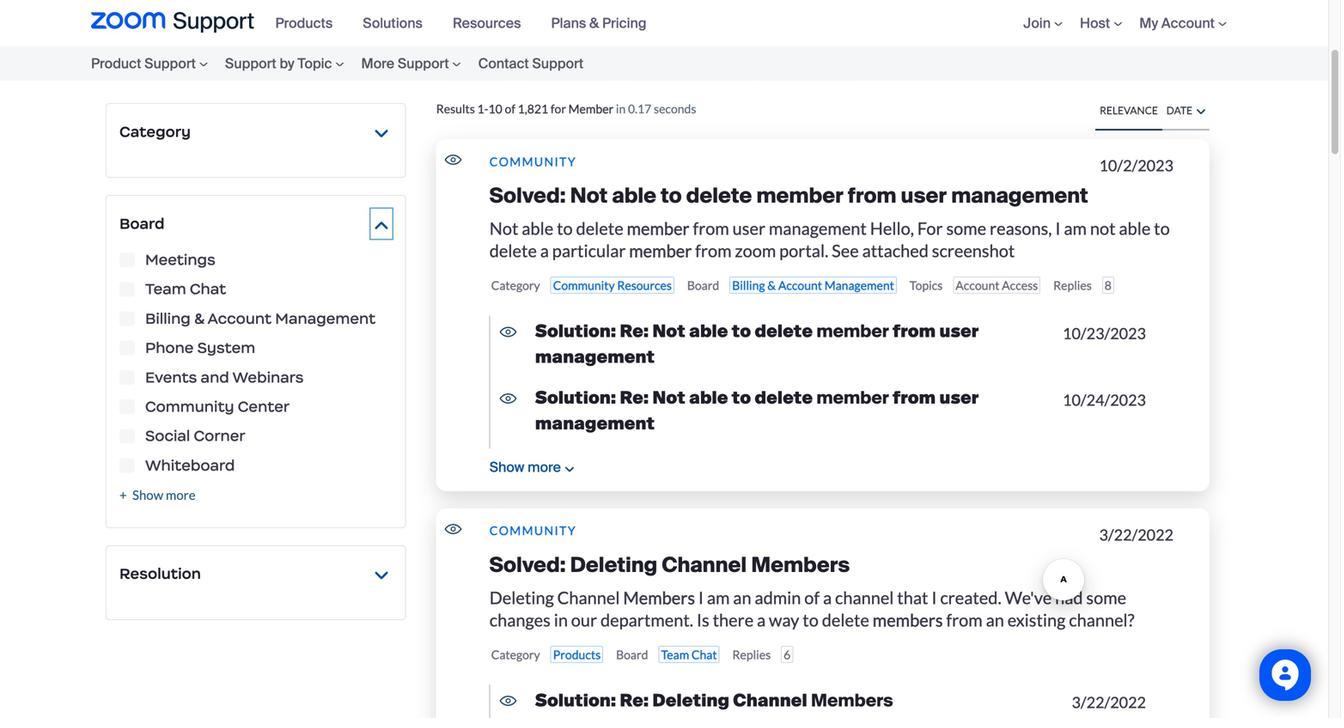Task type: describe. For each thing, give the bounding box(es) containing it.
board for solved: deleting channel
[[616, 647, 648, 662]]

more support link
[[353, 52, 470, 75]]

quickview image for 3/22/2022
[[500, 696, 517, 706]]

topics
[[910, 278, 943, 293]]

all
[[472, 37, 490, 55]]

seconds
[[654, 101, 696, 116]]

chat inside button
[[692, 647, 717, 662]]

billing & account management button
[[730, 277, 897, 294]]

0 vertical spatial deleting
[[570, 552, 658, 578]]

menu bar containing join
[[998, 0, 1237, 46]]

center
[[238, 397, 290, 416]]

1 horizontal spatial in
[[616, 101, 626, 116]]

more support
[[361, 55, 449, 73]]

zoom
[[735, 241, 776, 261]]

arrow down image inside date "option group"
[[1197, 109, 1205, 114]]

learning
[[779, 37, 839, 55]]

products for products link
[[275, 14, 333, 32]]

an for from
[[986, 610, 1004, 630]]

management up reasons,
[[951, 183, 1088, 209]]

1,821
[[518, 101, 548, 116]]

hello,
[[870, 218, 914, 239]]

solution: for 10/24/2023
[[535, 387, 616, 409]]

host link
[[1080, 14, 1122, 32]]

0 vertical spatial show more button
[[490, 458, 574, 477]]

phone
[[145, 339, 194, 358]]

0 vertical spatial arrow down image
[[565, 467, 574, 472]]

from user management hello, for some reasons, i am not able to delete a particular
[[490, 218, 1170, 261]]

community center
[[145, 397, 290, 416]]

Sort results by Relevance radio
[[1100, 102, 1158, 119]]

show inside board group
[[132, 487, 163, 503]]

menu bar containing product support
[[91, 46, 644, 81]]

account access
[[956, 278, 1038, 293]]

member
[[569, 101, 614, 116]]

account down screenshot
[[956, 278, 1000, 293]]

pricing
[[602, 14, 647, 32]]

management inside from user management hello, for some reasons, i am not able to delete a particular
[[769, 218, 867, 239]]

resources link
[[453, 14, 534, 32]]

screenshot
[[932, 241, 1015, 261]]

department.
[[601, 610, 693, 630]]

community resources button
[[551, 277, 674, 294]]

management down community resources
[[535, 346, 655, 368]]

am inside from user management hello, for some reasons, i am not able to delete a particular
[[1064, 218, 1087, 239]]

reasons,
[[990, 218, 1052, 239]]

see
[[832, 241, 859, 261]]

of for 10
[[505, 101, 515, 116]]

0 vertical spatial 3/22/2022
[[1099, 525, 1174, 544]]

corner
[[194, 427, 245, 446]]

community inside board group
[[145, 397, 234, 416]]

created.
[[940, 588, 1002, 608]]

1 vertical spatial members
[[623, 588, 695, 608]]

0 vertical spatial category
[[119, 122, 191, 141]]

support by topic
[[225, 55, 332, 73]]

1
[[477, 101, 484, 116]]

admin
[[755, 588, 801, 608]]

solved: for solved: not able to delete member from user management
[[490, 183, 566, 209]]

Meetings 1,004 results button
[[119, 253, 135, 267]]

and
[[201, 368, 229, 387]]

product support
[[91, 55, 196, 73]]

products button
[[551, 646, 603, 663]]

whiteboard
[[145, 456, 235, 475]]

not
[[1090, 218, 1116, 239]]

channel?
[[1069, 610, 1135, 630]]

date
[[1167, 104, 1193, 116]]

& inside board group
[[194, 309, 204, 328]]

Phone System 259 results button
[[119, 341, 135, 355]]

account inside button
[[778, 278, 822, 293]]

quickview image for 10/23/2023
[[500, 327, 517, 337]]

0 vertical spatial show
[[490, 458, 524, 476]]

Sort by Date in descending order radio
[[1167, 102, 1193, 119]]

that
[[897, 588, 928, 608]]

8
[[1105, 278, 1112, 293]]

to inside i am an admin of a channel that i created. we've had some changes in our department. is there a way to delete
[[803, 610, 819, 630]]

replies for 6
[[732, 647, 771, 662]]

& for the plans & pricing link
[[589, 14, 599, 32]]

social
[[145, 427, 190, 446]]

existing
[[1008, 610, 1066, 630]]

solved: not able to delete member from user management
[[490, 183, 1088, 209]]

quickview image for 10/24/2023
[[500, 393, 517, 404]]

1 horizontal spatial show more
[[490, 458, 561, 476]]

meetings
[[145, 250, 215, 269]]

resolution
[[119, 565, 201, 584]]

support for product support
[[144, 55, 196, 73]]

from user management for 10/24/2023
[[535, 387, 979, 435]]

attached
[[862, 241, 929, 261]]

3 solution: from the top
[[535, 690, 616, 712]]

way
[[769, 610, 799, 630]]

2 horizontal spatial a
[[823, 588, 832, 608]]

for
[[917, 218, 943, 239]]

10
[[488, 101, 502, 116]]

0 vertical spatial members
[[751, 552, 850, 578]]

0 vertical spatial board
[[119, 214, 165, 233]]

there
[[713, 610, 754, 630]]

our
[[571, 610, 597, 630]]

1 vertical spatial 3/22/2022
[[1072, 693, 1146, 712]]

management inside button
[[825, 278, 894, 293]]

i am an admin of a channel that i created. we've had some changes in our department. is there a way to delete
[[490, 588, 1127, 630]]

6
[[784, 647, 791, 662]]

category for solved: not able to delete
[[491, 278, 540, 293]]

zoom support image
[[91, 12, 254, 34]]

support by topic link
[[216, 52, 353, 75]]

Events and Webinars 105 results button
[[119, 370, 135, 385]]

1 horizontal spatial more
[[528, 458, 561, 476]]

join link
[[1024, 14, 1063, 32]]

had
[[1055, 588, 1083, 608]]

in inside i am an admin of a channel that i created. we've had some changes in our department. is there a way to delete
[[554, 610, 568, 630]]

my account
[[1140, 14, 1215, 32]]

0.17
[[628, 101, 652, 116]]

webinars
[[232, 368, 304, 387]]

Social Corner 29 results button
[[119, 429, 135, 444]]

results 1 - 10 of 1,821 for member in 0.17 seconds
[[436, 101, 696, 116]]

we've
[[1005, 588, 1052, 608]]

Whiteboard 14 results button
[[119, 458, 135, 473]]

topic
[[298, 55, 332, 73]]

some inside i am an admin of a channel that i created. we've had some changes in our department. is there a way to delete
[[1086, 588, 1127, 608]]

0 horizontal spatial i
[[698, 588, 704, 608]]

solved: for solved: deleting channel members
[[490, 552, 566, 578]]

support for contact support
[[532, 55, 584, 73]]

1 vertical spatial channel
[[557, 588, 620, 608]]

0 vertical spatial channel
[[662, 552, 747, 578]]

board for solved: not able to delete
[[687, 278, 719, 293]]

billing & account management inside board group
[[145, 309, 376, 328]]

join
[[1024, 14, 1051, 32]]

2 vertical spatial deleting
[[652, 690, 730, 712]]

of for admin
[[804, 588, 820, 608]]

solved: deleting channel members
[[490, 552, 850, 578]]

billing & account management inside button
[[732, 278, 894, 293]]

2 vertical spatial members
[[811, 690, 893, 712]]

contact support link
[[470, 52, 592, 75]]

delete inside i am an admin of a channel that i created. we've had some changes in our department. is there a way to delete
[[822, 610, 869, 630]]

support inside button
[[541, 37, 596, 55]]

re: for 10/24/2023
[[620, 387, 649, 409]]

channel
[[835, 588, 894, 608]]



Task type: vqa. For each thing, say whether or not it's contained in the screenshot.
meetings
yes



Task type: locate. For each thing, give the bounding box(es) containing it.
members from an existing channel?
[[873, 610, 1135, 630]]

solution: down community resources "button"
[[535, 321, 616, 343]]

2 solution: re: not able to delete member from the top
[[535, 387, 889, 409]]

2 arrow up image from the top
[[375, 222, 388, 229]]

particular
[[552, 241, 626, 261]]

billing & account management up system
[[145, 309, 376, 328]]

not
[[570, 183, 608, 209], [490, 218, 518, 239], [652, 321, 685, 343], [652, 387, 685, 409]]

community inside community resources "button"
[[553, 278, 615, 293]]

i inside from user management hello, for some reasons, i am not able to delete a particular
[[1055, 218, 1061, 239]]

community resources
[[553, 278, 672, 293]]

from user management
[[535, 321, 979, 368], [535, 387, 979, 435]]

0 horizontal spatial chat
[[190, 280, 226, 299]]

0 horizontal spatial some
[[946, 218, 987, 239]]

a
[[540, 241, 549, 261], [823, 588, 832, 608], [757, 610, 766, 630]]

in
[[616, 101, 626, 116], [554, 610, 568, 630]]

arrow down image right the date radio
[[1197, 109, 1205, 114]]

& up phone system
[[194, 309, 204, 328]]

0 horizontal spatial billing
[[145, 309, 191, 328]]

1 horizontal spatial billing & account management
[[732, 278, 894, 293]]

phone system
[[145, 339, 255, 358]]

1 horizontal spatial &
[[589, 14, 599, 32]]

arrow up image
[[375, 219, 388, 232], [375, 222, 388, 229]]

from user management for 10/23/2023
[[535, 321, 979, 368]]

-
[[484, 101, 488, 116]]

plans & pricing
[[551, 14, 647, 32]]

1 vertical spatial billing & account management
[[145, 309, 376, 328]]

channel up is
[[662, 552, 747, 578]]

product support link
[[91, 52, 216, 75]]

in left 0.17
[[616, 101, 626, 116]]

support inside 'link'
[[144, 55, 196, 73]]

able
[[612, 183, 656, 209], [522, 218, 554, 239], [1119, 218, 1151, 239], [689, 321, 728, 343], [689, 387, 728, 409]]

events and webinars
[[145, 368, 304, 387]]

billing & account management down member from zoom portal. see attached screenshot
[[732, 278, 894, 293]]

Billing & Account Management 132 results button
[[119, 311, 135, 326]]

1 from user management from the top
[[535, 321, 979, 368]]

management down see
[[825, 278, 894, 293]]

learning button
[[762, 27, 856, 65]]

billing & account management
[[732, 278, 894, 293], [145, 309, 376, 328]]

0 vertical spatial in
[[616, 101, 626, 116]]

channel down 6 on the right
[[733, 690, 807, 712]]

solved:
[[490, 183, 566, 209], [490, 552, 566, 578]]

menu bar
[[267, 0, 668, 46], [998, 0, 1237, 46], [91, 46, 644, 81]]

account inside board group
[[207, 309, 272, 328]]

10/23/2023
[[1063, 324, 1146, 343]]

1 horizontal spatial i
[[932, 588, 937, 608]]

1 vertical spatial show more
[[132, 487, 196, 503]]

1 re: from the top
[[620, 321, 649, 343]]

an inside i am an admin of a channel that i created. we've had some changes in our department. is there a way to delete
[[733, 588, 751, 608]]

products down our
[[553, 647, 601, 662]]

to
[[661, 183, 682, 209], [557, 218, 573, 239], [1154, 218, 1170, 239], [732, 321, 751, 343], [732, 387, 751, 409], [803, 610, 819, 630]]

0 horizontal spatial show more
[[132, 487, 196, 503]]

2 solved: from the top
[[490, 552, 566, 578]]

account right my
[[1162, 14, 1215, 32]]

a inside from user management hello, for some reasons, i am not able to delete a particular
[[540, 241, 549, 261]]

channel up our
[[557, 588, 620, 608]]

from inside from user management hello, for some reasons, i am not able to delete a particular
[[693, 218, 729, 239]]

an down created.
[[986, 610, 1004, 630]]

plans & pricing link
[[551, 14, 659, 32]]

by
[[280, 55, 294, 73]]

management
[[951, 183, 1088, 209], [769, 218, 867, 239], [535, 346, 655, 368], [535, 413, 655, 435]]

my
[[1140, 14, 1158, 32]]

account
[[1162, 14, 1215, 32], [778, 278, 822, 293], [956, 278, 1000, 293], [207, 309, 272, 328]]

all button
[[455, 27, 507, 65]]

2 vertical spatial board
[[616, 647, 648, 662]]

account up system
[[207, 309, 272, 328]]

1 vertical spatial solution:
[[535, 387, 616, 409]]

0 horizontal spatial &
[[194, 309, 204, 328]]

community up social corner
[[145, 397, 234, 416]]

0 horizontal spatial products
[[275, 14, 333, 32]]

solutions
[[363, 14, 423, 32]]

0 vertical spatial &
[[589, 14, 599, 32]]

1 vertical spatial solution: re: not able to delete member
[[535, 387, 889, 409]]

1 horizontal spatial team chat
[[661, 647, 717, 662]]

access
[[1002, 278, 1038, 293]]

a left the way
[[757, 610, 766, 630]]

1 vertical spatial team
[[661, 647, 689, 662]]

show more link
[[490, 458, 561, 476]]

solved: up changes
[[490, 552, 566, 578]]

management inside board group
[[275, 309, 376, 328]]

community down 1,821
[[490, 154, 577, 169]]

0 horizontal spatial board
[[119, 214, 165, 233]]

solution:
[[535, 321, 616, 343], [535, 387, 616, 409], [535, 690, 616, 712]]

1 vertical spatial am
[[707, 588, 730, 608]]

am left not
[[1064, 218, 1087, 239]]

0 vertical spatial solution: re: not able to delete member
[[535, 321, 889, 343]]

some up screenshot
[[946, 218, 987, 239]]

community button
[[631, 27, 745, 65]]

0 vertical spatial an
[[733, 588, 751, 608]]

show more
[[490, 458, 561, 476], [132, 487, 196, 503]]

1 horizontal spatial arrow down image
[[1197, 109, 1205, 114]]

chat
[[190, 280, 226, 299], [692, 647, 717, 662]]

& down zoom
[[768, 278, 776, 293]]

deleting channel members
[[490, 588, 695, 608]]

1 horizontal spatial some
[[1086, 588, 1127, 608]]

replies for 8
[[1054, 278, 1092, 293]]

1 horizontal spatial billing
[[732, 278, 765, 293]]

solution: down products 'button' at the bottom of page
[[535, 690, 616, 712]]

3 re: from the top
[[620, 690, 649, 712]]

billing down zoom
[[732, 278, 765, 293]]

management
[[825, 278, 894, 293], [275, 309, 376, 328]]

1 vertical spatial board
[[687, 278, 719, 293]]

host
[[1080, 14, 1110, 32]]

0 horizontal spatial billing & account management
[[145, 309, 376, 328]]

results
[[436, 101, 475, 116]]

am inside i am an admin of a channel that i created. we've had some changes in our department. is there a way to delete
[[707, 588, 730, 608]]

community
[[648, 37, 727, 55], [490, 154, 577, 169], [553, 278, 615, 293], [145, 397, 234, 416], [490, 523, 577, 538]]

products inside 'button'
[[553, 647, 601, 662]]

account down "portal."
[[778, 278, 822, 293]]

more
[[361, 55, 394, 73]]

show more inside board group
[[132, 487, 196, 503]]

changes
[[490, 610, 551, 630]]

0 vertical spatial management
[[825, 278, 894, 293]]

from
[[848, 183, 897, 209], [693, 218, 729, 239], [695, 241, 732, 261], [893, 321, 936, 343], [893, 387, 936, 409], [946, 610, 983, 630]]

products link
[[275, 14, 346, 32]]

community up seconds
[[648, 37, 727, 55]]

0 horizontal spatial show
[[132, 487, 163, 503]]

1 vertical spatial in
[[554, 610, 568, 630]]

solution: for 10/23/2023
[[535, 321, 616, 343]]

relevance
[[1100, 104, 1158, 116]]

products for products 'button' at the bottom of page
[[553, 647, 601, 662]]

arrow down image down 'more'
[[375, 127, 388, 140]]

0 horizontal spatial an
[[733, 588, 751, 608]]

management up webinars
[[275, 309, 376, 328]]

2 horizontal spatial i
[[1055, 218, 1061, 239]]

members
[[873, 610, 943, 630]]

quickview image
[[500, 327, 517, 337], [500, 393, 517, 404], [445, 524, 462, 534], [500, 696, 517, 706], [500, 696, 517, 706]]

not able to delete member
[[490, 218, 690, 239]]

1 horizontal spatial of
[[804, 588, 820, 608]]

1 solution: re: not able to delete member from the top
[[535, 321, 889, 343]]

1 horizontal spatial am
[[1064, 218, 1087, 239]]

channel
[[662, 552, 747, 578], [557, 588, 620, 608], [733, 690, 807, 712]]

more inside board group
[[166, 487, 196, 503]]

0 horizontal spatial replies
[[732, 647, 771, 662]]

1 horizontal spatial a
[[757, 610, 766, 630]]

an up there
[[733, 588, 751, 608]]

some inside from user management hello, for some reasons, i am not able to delete a particular
[[946, 218, 987, 239]]

of right admin
[[804, 588, 820, 608]]

in left our
[[554, 610, 568, 630]]

0 vertical spatial am
[[1064, 218, 1087, 239]]

0 vertical spatial solution:
[[535, 321, 616, 343]]

user inside from user management hello, for some reasons, i am not able to delete a particular
[[733, 218, 766, 239]]

0 vertical spatial team
[[145, 280, 186, 299]]

deleting down team chat button
[[652, 690, 730, 712]]

community inside "button"
[[648, 37, 727, 55]]

resources up all
[[453, 14, 521, 32]]

2 horizontal spatial &
[[768, 278, 776, 293]]

1 horizontal spatial board
[[616, 647, 648, 662]]

0 horizontal spatial a
[[540, 241, 549, 261]]

1 solution: from the top
[[535, 321, 616, 343]]

billing inside button
[[732, 278, 765, 293]]

social corner
[[145, 427, 245, 446]]

resources down particular
[[617, 278, 672, 293]]

product
[[91, 55, 141, 73]]

0 vertical spatial products
[[275, 14, 333, 32]]

date option group
[[1162, 101, 1210, 131]]

system
[[197, 339, 255, 358]]

a left channel
[[823, 588, 832, 608]]

chat inside board group
[[190, 280, 226, 299]]

some up the channel?
[[1086, 588, 1127, 608]]

& right plans in the top left of the page
[[589, 14, 599, 32]]

resources inside community resources "button"
[[617, 278, 672, 293]]

1 vertical spatial show
[[132, 487, 163, 503]]

plans
[[551, 14, 586, 32]]

1 vertical spatial resources
[[617, 278, 672, 293]]

contact
[[478, 55, 529, 73]]

1 vertical spatial &
[[768, 278, 776, 293]]

category for solved: deleting channel
[[491, 647, 540, 662]]

& for billing & account management button
[[768, 278, 776, 293]]

2 from user management from the top
[[535, 387, 979, 435]]

0 vertical spatial replies
[[1054, 278, 1092, 293]]

Community Center 42 results button
[[119, 400, 135, 414]]

1 vertical spatial arrow down image
[[375, 569, 388, 582]]

1 vertical spatial arrow down image
[[375, 127, 388, 140]]

chat down meetings
[[190, 280, 226, 299]]

team chat button
[[659, 646, 720, 663]]

events
[[145, 368, 197, 387]]

i up is
[[698, 588, 704, 608]]

management up member from zoom portal. see attached screenshot
[[769, 218, 867, 239]]

1 horizontal spatial products
[[553, 647, 601, 662]]

10/24/2023
[[1063, 390, 1146, 409]]

members
[[751, 552, 850, 578], [623, 588, 695, 608], [811, 690, 893, 712]]

0 horizontal spatial management
[[275, 309, 376, 328]]

2 vertical spatial a
[[757, 610, 766, 630]]

replies left 6 on the right
[[732, 647, 771, 662]]

0 horizontal spatial in
[[554, 610, 568, 630]]

1 vertical spatial re:
[[620, 387, 649, 409]]

board group
[[119, 239, 392, 514]]

team chat inside button
[[661, 647, 717, 662]]

for
[[551, 101, 566, 116]]

1 vertical spatial some
[[1086, 588, 1127, 608]]

Team Chat 146 results button
[[119, 282, 135, 297]]

0 vertical spatial arrow down image
[[1197, 109, 1205, 114]]

quickview image
[[445, 155, 462, 165], [445, 155, 462, 165], [500, 327, 517, 337], [500, 393, 517, 404], [445, 524, 462, 534]]

billing up the phone
[[145, 309, 191, 328]]

is
[[697, 610, 709, 630]]

1 vertical spatial of
[[804, 588, 820, 608]]

billing inside board group
[[145, 309, 191, 328]]

able inside from user management hello, for some reasons, i am not able to delete a particular
[[1119, 218, 1151, 239]]

0 vertical spatial some
[[946, 218, 987, 239]]

re: for 10/23/2023
[[620, 321, 649, 343]]

i right reasons,
[[1055, 218, 1061, 239]]

arrow down image
[[565, 467, 574, 472], [375, 569, 388, 582]]

an for am
[[733, 588, 751, 608]]

of inside i am an admin of a channel that i created. we've had some changes in our department. is there a way to delete
[[804, 588, 820, 608]]

1 arrow up image from the top
[[375, 219, 388, 232]]

1 vertical spatial more
[[166, 487, 196, 503]]

0 horizontal spatial more
[[166, 487, 196, 503]]

i
[[1055, 218, 1061, 239], [698, 588, 704, 608], [932, 588, 937, 608]]

10/2/2023
[[1099, 156, 1174, 175]]

support
[[541, 37, 596, 55], [144, 55, 196, 73], [225, 55, 276, 73], [398, 55, 449, 73], [532, 55, 584, 73]]

some
[[946, 218, 987, 239], [1086, 588, 1127, 608]]

team inside board group
[[145, 280, 186, 299]]

0 vertical spatial from user management
[[535, 321, 979, 368]]

team chat down is
[[661, 647, 717, 662]]

chat down is
[[692, 647, 717, 662]]

my account link
[[1140, 14, 1227, 32]]

1 vertical spatial from user management
[[535, 387, 979, 435]]

1 vertical spatial show more button
[[119, 484, 392, 506]]

1 horizontal spatial replies
[[1054, 278, 1092, 293]]

0 horizontal spatial resources
[[453, 14, 521, 32]]

solution: re: deleting channel members
[[535, 690, 893, 712]]

deleting up changes
[[490, 588, 554, 608]]

products
[[275, 14, 333, 32], [553, 647, 601, 662]]

solutions link
[[363, 14, 436, 32]]

replies
[[1054, 278, 1092, 293], [732, 647, 771, 662]]

1 vertical spatial chat
[[692, 647, 717, 662]]

2 vertical spatial channel
[[733, 690, 807, 712]]

member from zoom portal. see attached screenshot
[[629, 241, 1015, 261]]

deleting
[[570, 552, 658, 578], [490, 588, 554, 608], [652, 690, 730, 712]]

1 horizontal spatial management
[[825, 278, 894, 293]]

menu bar containing products
[[267, 0, 668, 46]]

i right the that at the right
[[932, 588, 937, 608]]

am up there
[[707, 588, 730, 608]]

0 horizontal spatial team chat
[[145, 280, 226, 299]]

to inside from user management hello, for some reasons, i am not able to delete a particular
[[1154, 218, 1170, 239]]

contact support
[[478, 55, 584, 73]]

am
[[1064, 218, 1087, 239], [707, 588, 730, 608]]

1 vertical spatial products
[[553, 647, 601, 662]]

2 re: from the top
[[620, 387, 649, 409]]

team
[[145, 280, 186, 299], [661, 647, 689, 662]]

1 horizontal spatial show more button
[[490, 458, 574, 477]]

community down particular
[[553, 278, 615, 293]]

team inside team chat button
[[661, 647, 689, 662]]

1 solved: from the top
[[490, 183, 566, 209]]

2 vertical spatial solution:
[[535, 690, 616, 712]]

team chat
[[145, 280, 226, 299], [661, 647, 717, 662]]

2 horizontal spatial board
[[687, 278, 719, 293]]

&
[[589, 14, 599, 32], [768, 278, 776, 293], [194, 309, 204, 328]]

0 vertical spatial solved:
[[490, 183, 566, 209]]

team chat inside board group
[[145, 280, 226, 299]]

2 solution: from the top
[[535, 387, 616, 409]]

1 vertical spatial solved:
[[490, 552, 566, 578]]

board
[[119, 214, 165, 233], [687, 278, 719, 293], [616, 647, 648, 662]]

& inside button
[[768, 278, 776, 293]]

team chat down meetings
[[145, 280, 226, 299]]

delete inside from user management hello, for some reasons, i am not able to delete a particular
[[490, 241, 537, 261]]

management up show more link
[[535, 413, 655, 435]]

solution: up show more link
[[535, 387, 616, 409]]

team down meetings
[[145, 280, 186, 299]]

solution: re: not able to delete member for 10/24/2023
[[535, 387, 889, 409]]

0 vertical spatial resources
[[453, 14, 521, 32]]

1 vertical spatial category
[[491, 278, 540, 293]]

community down show more link
[[490, 523, 577, 538]]

solved: up not able to delete member
[[490, 183, 566, 209]]

0 vertical spatial show more
[[490, 458, 561, 476]]

resources
[[453, 14, 521, 32], [617, 278, 672, 293]]

support for more support
[[398, 55, 449, 73]]

an
[[733, 588, 751, 608], [986, 610, 1004, 630]]

of right 10
[[505, 101, 515, 116]]

0 horizontal spatial arrow down image
[[375, 127, 388, 140]]

support button
[[524, 27, 614, 65]]

team down the department.
[[661, 647, 689, 662]]

Sort by Date in ascending order radio
[[1197, 102, 1205, 119]]

0 vertical spatial re:
[[620, 321, 649, 343]]

replies left '8'
[[1054, 278, 1092, 293]]

1 vertical spatial deleting
[[490, 588, 554, 608]]

arrow down image
[[1197, 109, 1205, 114], [375, 127, 388, 140]]

0 horizontal spatial show more button
[[119, 484, 392, 506]]

a left particular
[[540, 241, 549, 261]]

1 vertical spatial a
[[823, 588, 832, 608]]

0 horizontal spatial of
[[505, 101, 515, 116]]

deleting up the 'deleting channel members'
[[570, 552, 658, 578]]

products up topic
[[275, 14, 333, 32]]

2 vertical spatial category
[[491, 647, 540, 662]]

category
[[119, 122, 191, 141], [491, 278, 540, 293], [491, 647, 540, 662]]

solution: re: not able to delete member for 10/23/2023
[[535, 321, 889, 343]]



